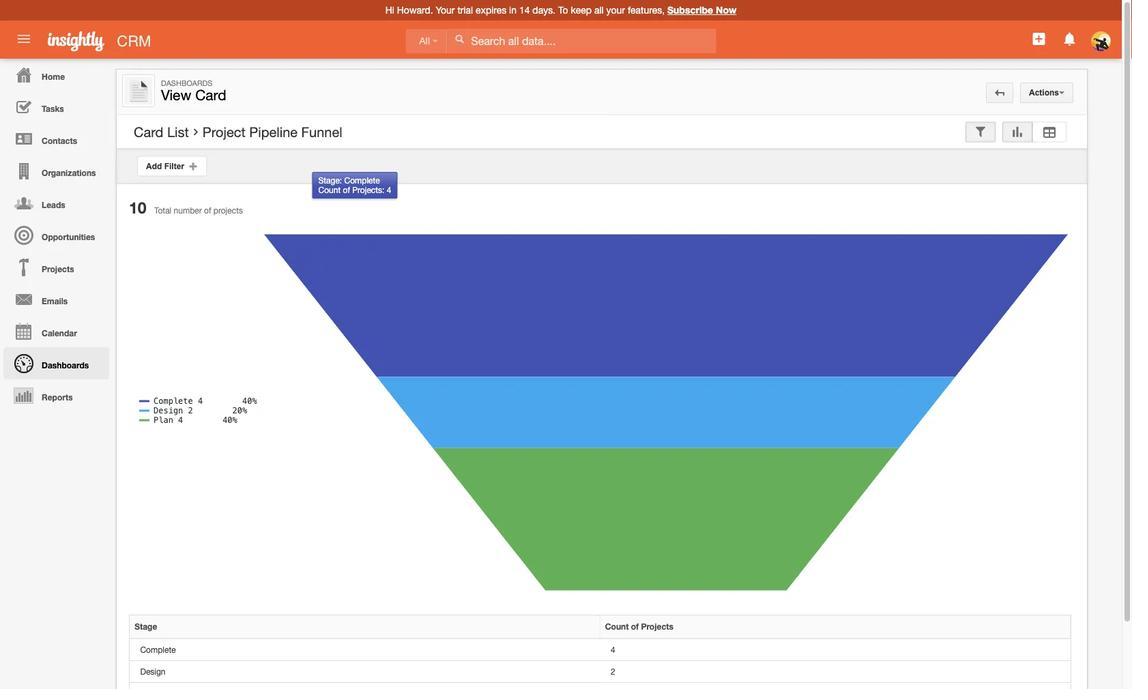 Task type: describe. For each thing, give the bounding box(es) containing it.
project
[[203, 124, 246, 140]]

contacts
[[42, 136, 77, 145]]

card list link
[[134, 124, 189, 140]]

10
[[129, 198, 146, 217]]

tasks
[[42, 104, 64, 113]]

Search all data.... text field
[[447, 29, 716, 53]]

expires
[[476, 4, 507, 16]]

all link
[[406, 29, 447, 54]]

projects inside row
[[641, 622, 674, 632]]

contacts link
[[3, 123, 109, 155]]

plus image
[[189, 161, 198, 171]]

all
[[594, 4, 604, 16]]

tasks link
[[3, 91, 109, 123]]

emails link
[[3, 283, 109, 315]]

in
[[509, 4, 517, 16]]

stage:
[[318, 175, 342, 185]]

list
[[167, 124, 189, 140]]

hi howard. your trial expires in 14 days. to keep all your features, subscribe now
[[385, 4, 737, 16]]

stage
[[135, 622, 157, 632]]

14
[[519, 4, 530, 16]]

calendar link
[[3, 315, 109, 347]]

design
[[140, 667, 166, 677]]

add
[[146, 161, 162, 171]]

reports link
[[3, 379, 109, 412]]

2 cell
[[600, 661, 1071, 683]]

back image
[[995, 88, 1005, 98]]

home
[[42, 72, 65, 81]]

row group containing complete
[[130, 639, 1071, 689]]

complete inside the stage: complete count of projects: 4
[[344, 175, 380, 185]]

add filter link
[[137, 156, 207, 176]]

opportunities link
[[3, 219, 109, 251]]

filter image
[[975, 127, 987, 136]]

projects link
[[3, 251, 109, 283]]

row containing design
[[130, 661, 1071, 683]]

add filter
[[146, 161, 189, 171]]

days.
[[533, 4, 556, 16]]

hi
[[385, 4, 394, 16]]

row containing stage
[[130, 616, 1071, 639]]

opportunities
[[42, 232, 95, 242]]

crm
[[117, 32, 151, 49]]

actions button
[[1020, 83, 1074, 103]]

dashboards link
[[3, 347, 109, 379]]

all
[[419, 36, 430, 46]]

number
[[174, 206, 202, 215]]

your
[[436, 4, 455, 16]]

4 cell
[[600, 639, 1071, 661]]

to
[[558, 4, 568, 16]]

leads link
[[3, 187, 109, 219]]

complete inside cell
[[140, 645, 176, 655]]

subscribe
[[667, 4, 713, 16]]

row containing complete
[[130, 639, 1071, 661]]

dashboards for dashboards
[[42, 360, 89, 370]]

projects
[[213, 206, 243, 215]]

project pipeline funnel
[[203, 124, 342, 140]]



Task type: vqa. For each thing, say whether or not it's contained in the screenshot.
Thanks for applying... link
no



Task type: locate. For each thing, give the bounding box(es) containing it.
0 vertical spatial count
[[318, 185, 341, 195]]

1 horizontal spatial of
[[343, 185, 350, 195]]

dashboards up reports link
[[42, 360, 89, 370]]

navigation
[[0, 59, 109, 412]]

4 right projects: at the left of the page
[[387, 185, 391, 195]]

subscribe now link
[[667, 4, 737, 16]]

row group
[[130, 639, 1071, 689]]

view
[[161, 87, 191, 103]]

4 inside cell
[[611, 645, 615, 655]]

1 vertical spatial card
[[134, 124, 163, 140]]

card right 'view'
[[195, 87, 226, 103]]

1 horizontal spatial count
[[605, 622, 629, 632]]

4 row from the top
[[130, 683, 1071, 689]]

count of projects
[[605, 622, 674, 632]]

4
[[387, 185, 391, 195], [611, 645, 615, 655]]

1 vertical spatial count
[[605, 622, 629, 632]]

1 row from the top
[[130, 616, 1071, 639]]

1 cell from the left
[[130, 683, 600, 689]]

2 horizontal spatial of
[[631, 622, 639, 632]]

1 horizontal spatial card
[[195, 87, 226, 103]]

home link
[[3, 59, 109, 91]]

filter
[[164, 161, 184, 171]]

reports
[[42, 392, 73, 402]]

dashboards inside navigation
[[42, 360, 89, 370]]

keep
[[571, 4, 592, 16]]

1 horizontal spatial projects
[[641, 622, 674, 632]]

total
[[154, 206, 171, 215]]

leads
[[42, 200, 65, 210]]

1 vertical spatial projects
[[641, 622, 674, 632]]

2 cell from the left
[[600, 683, 1071, 689]]

complete up projects: at the left of the page
[[344, 175, 380, 185]]

total number of projects
[[154, 206, 243, 215]]

design cell
[[130, 661, 600, 683]]

card list
[[134, 124, 189, 140]]

4 inside the stage: complete count of projects: 4
[[387, 185, 391, 195]]

count down stage: at top left
[[318, 185, 341, 195]]

actions
[[1029, 88, 1059, 97]]

0 horizontal spatial card
[[134, 124, 163, 140]]

of inside the stage: complete count of projects: 4
[[343, 185, 350, 195]]

0 vertical spatial dashboards
[[161, 78, 213, 87]]

projects:
[[352, 185, 385, 195]]

dashboards
[[161, 78, 213, 87], [42, 360, 89, 370]]

now
[[716, 4, 737, 16]]

0 horizontal spatial complete
[[140, 645, 176, 655]]

cell down complete cell
[[130, 683, 600, 689]]

dashboards right card image
[[161, 78, 213, 87]]

card inside dashboards view card
[[195, 87, 226, 103]]

count inside the stage: complete count of projects: 4
[[318, 185, 341, 195]]

table image
[[1041, 127, 1058, 136]]

projects inside 'link'
[[42, 264, 74, 274]]

dashboards view card
[[161, 78, 226, 103]]

complete up design
[[140, 645, 176, 655]]

trial
[[458, 4, 473, 16]]

your
[[606, 4, 625, 16]]

complete cell
[[130, 639, 600, 661]]

projects
[[42, 264, 74, 274], [641, 622, 674, 632]]

chart image
[[1011, 127, 1024, 136]]

count up 2
[[605, 622, 629, 632]]

2 row from the top
[[130, 639, 1071, 661]]

2
[[611, 667, 615, 677]]

white image
[[455, 34, 464, 44]]

1 horizontal spatial dashboards
[[161, 78, 213, 87]]

4 up 2
[[611, 645, 615, 655]]

0 horizontal spatial projects
[[42, 264, 74, 274]]

card left 'list' in the top of the page
[[134, 124, 163, 140]]

of inside row
[[631, 622, 639, 632]]

0 horizontal spatial dashboards
[[42, 360, 89, 370]]

cell
[[130, 683, 600, 689], [600, 683, 1071, 689]]

0 vertical spatial projects
[[42, 264, 74, 274]]

funnel
[[301, 124, 342, 140]]

complete
[[344, 175, 380, 185], [140, 645, 176, 655]]

0 horizontal spatial 4
[[387, 185, 391, 195]]

0 vertical spatial of
[[343, 185, 350, 195]]

navigation containing home
[[0, 59, 109, 412]]

dashboards inside dashboards view card
[[161, 78, 213, 87]]

3 row from the top
[[130, 661, 1071, 683]]

count
[[318, 185, 341, 195], [605, 622, 629, 632]]

1 vertical spatial of
[[204, 206, 211, 215]]

1 horizontal spatial complete
[[344, 175, 380, 185]]

organizations
[[42, 168, 96, 177]]

row
[[130, 616, 1071, 639], [130, 639, 1071, 661], [130, 661, 1071, 683], [130, 683, 1071, 689]]

howard.
[[397, 4, 433, 16]]

0 horizontal spatial of
[[204, 206, 211, 215]]

1 horizontal spatial 4
[[611, 645, 615, 655]]

1 vertical spatial complete
[[140, 645, 176, 655]]

1 vertical spatial dashboards
[[42, 360, 89, 370]]

0 vertical spatial card
[[195, 87, 226, 103]]

0 horizontal spatial count
[[318, 185, 341, 195]]

0 vertical spatial 4
[[387, 185, 391, 195]]

1 vertical spatial 4
[[611, 645, 615, 655]]

emails
[[42, 296, 68, 306]]

0 vertical spatial complete
[[344, 175, 380, 185]]

organizations link
[[3, 155, 109, 187]]

card
[[195, 87, 226, 103], [134, 124, 163, 140]]

of
[[343, 185, 350, 195], [204, 206, 211, 215], [631, 622, 639, 632]]

pipeline
[[249, 124, 298, 140]]

card image
[[125, 77, 152, 104]]

count inside row
[[605, 622, 629, 632]]

stage: complete count of projects: 4
[[318, 175, 391, 195]]

2 vertical spatial of
[[631, 622, 639, 632]]

features,
[[628, 4, 665, 16]]

notifications image
[[1062, 31, 1078, 47]]

calendar
[[42, 328, 77, 338]]

cell down the 4 cell
[[600, 683, 1071, 689]]

dashboards for dashboards view card
[[161, 78, 213, 87]]



